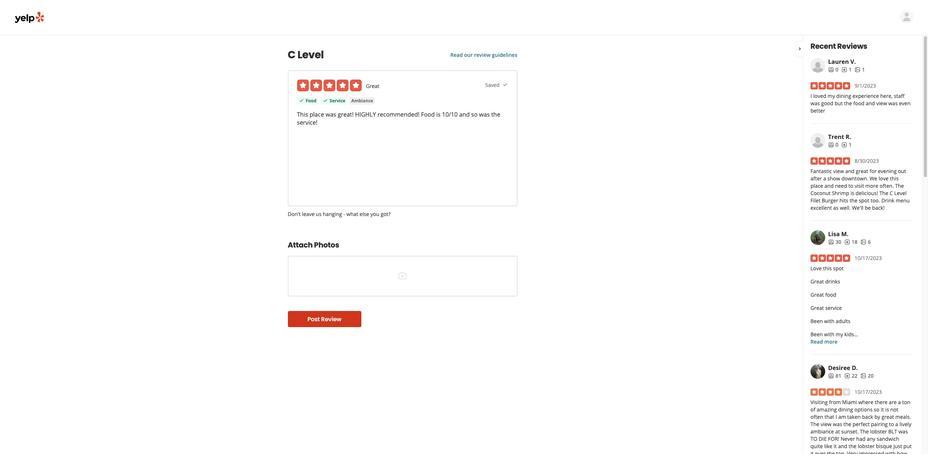 Task type: describe. For each thing, give the bounding box(es) containing it.
16 friends v2 image for desiree d.
[[829, 374, 834, 379]]

over
[[815, 451, 826, 455]]

reviews element for r.
[[842, 141, 852, 149]]

reviews element for m.
[[845, 239, 858, 246]]

lisa
[[829, 230, 840, 238]]

food inside the i loved my dining experience here, staff was good but the food and view was even better
[[854, 100, 865, 107]]

loved
[[814, 93, 827, 100]]

great for great service
[[811, 305, 824, 312]]

trent
[[829, 133, 844, 141]]

16 review v2 image for d.
[[845, 374, 851, 379]]

often.
[[880, 183, 894, 190]]

well.
[[840, 205, 851, 212]]

bisque
[[876, 443, 892, 450]]

lively
[[900, 421, 912, 428]]

read our review guidelines
[[451, 51, 517, 58]]

that
[[825, 414, 835, 421]]

like
[[825, 443, 833, 450]]

where
[[859, 399, 874, 406]]

read for read more
[[811, 339, 823, 346]]

our
[[464, 51, 473, 58]]

never
[[841, 436, 855, 443]]

5 star rating image for lisa m.
[[811, 255, 851, 262]]

impressed
[[859, 451, 884, 455]]

ambiance
[[351, 98, 373, 104]]

spot inside fantastic view and great for evening out after a show downtown.  we love this place and need to visit more often.  the coconut shrimp is delicious!  the c level filet burger hits the spot too.  drink menu excellent as well.  we'll be back!
[[859, 197, 870, 204]]

16 friends v2 image
[[829, 67, 834, 73]]

adults
[[836, 318, 851, 325]]

visiting from miami where there are a ton of amazing dining options so it is not often that i am taken back by great meals. the view was the perfect pairing to a lively ambiance at sunset. the lobster blt was to die for! never had any sandwich quite like it and the lobster bisque just put it over the top. very impressed w
[[811, 399, 912, 455]]

1 vertical spatial a
[[898, 399, 901, 406]]

fantastic view and great for evening out after a show downtown.  we love this place and need to visit more often.  the coconut shrimp is delicious!  the c level filet burger hits the spot too.  drink menu excellent as well.  we'll be back!
[[811, 168, 910, 212]]

and down show
[[825, 183, 834, 190]]

else
[[360, 211, 369, 218]]

more inside fantastic view and great for evening out after a show downtown.  we love this place and need to visit more often.  the coconut shrimp is delicious!  the c level filet burger hits the spot too.  drink menu excellent as well.  we'll be back!
[[866, 183, 879, 190]]

i inside visiting from miami where there are a ton of amazing dining options so it is not often that i am taken back by great meals. the view was the perfect pairing to a lively ambiance at sunset. the lobster blt was to die for! never had any sandwich quite like it and the lobster bisque just put it over the top. very impressed w
[[836, 414, 837, 421]]

show
[[828, 175, 841, 182]]

was down the staff
[[889, 100, 898, 107]]

back!
[[873, 205, 885, 212]]

topic service detected in review image
[[322, 98, 328, 104]]

great inside visiting from miami where there are a ton of amazing dining options so it is not often that i am taken back by great meals. the view was the perfect pairing to a lively ambiance at sunset. the lobster blt was to die for! never had any sandwich quite like it and the lobster bisque just put it over the top. very impressed w
[[882, 414, 894, 421]]

of
[[811, 407, 816, 414]]

meals.
[[896, 414, 911, 421]]

16 photos v2 image for lisa m.
[[861, 239, 867, 245]]

coconut
[[811, 190, 831, 197]]

4 star rating image
[[811, 389, 851, 396]]

hits
[[840, 197, 849, 204]]

better
[[811, 107, 826, 114]]

amazing
[[817, 407, 837, 414]]

v.
[[851, 58, 856, 66]]

the inside fantastic view and great for evening out after a show downtown.  we love this place and need to visit more often.  the coconut shrimp is delicious!  the c level filet burger hits the spot too.  drink menu excellent as well.  we'll be back!
[[850, 197, 858, 204]]

post review button
[[288, 312, 361, 328]]

read more button
[[811, 339, 838, 346]]

review
[[321, 315, 342, 324]]

was up at
[[833, 421, 843, 428]]

had
[[857, 436, 866, 443]]

10/17/2023 for lisa m.
[[855, 255, 882, 262]]

love this spot
[[811, 265, 844, 272]]

burger
[[822, 197, 839, 204]]

downtown.
[[842, 175, 869, 182]]

staff
[[894, 93, 905, 100]]

miami
[[842, 399, 857, 406]]

30
[[836, 239, 842, 246]]

the right often.
[[895, 183, 904, 190]]

recent
[[811, 41, 836, 51]]

drink
[[882, 197, 895, 204]]

great for great
[[366, 83, 380, 90]]

be
[[865, 205, 871, 212]]

food inside this place was great! highly recommended! food is 10/10 and so was the service!
[[421, 111, 435, 119]]

sunset.
[[842, 429, 859, 436]]

with for adults
[[824, 318, 835, 325]]

18
[[852, 239, 858, 246]]

visiting
[[811, 399, 828, 406]]

photo of lauren v. image
[[811, 58, 826, 73]]

post
[[308, 315, 320, 324]]

perfect
[[853, 421, 870, 428]]

for
[[870, 168, 877, 175]]

i loved my dining experience here, staff was good but the food and view was even better
[[811, 93, 911, 114]]

great service
[[811, 305, 842, 312]]

0 horizontal spatial it
[[811, 451, 814, 455]]

and inside the i loved my dining experience here, staff was good but the food and view was even better
[[866, 100, 875, 107]]

9/1/2023
[[855, 82, 876, 89]]

16 photos v2 image for lauren v.
[[855, 67, 861, 73]]

service!
[[297, 119, 318, 127]]

us
[[316, 211, 322, 218]]

read for read our review guidelines
[[451, 51, 463, 58]]

0 for lauren
[[836, 66, 839, 73]]

not
[[891, 407, 899, 414]]

tyler b. image
[[901, 10, 914, 24]]

friends element for trent
[[829, 141, 839, 149]]

great inside fantastic view and great for evening out after a show downtown.  we love this place and need to visit more often.  the coconut shrimp is delicious!  the c level filet burger hits the spot too.  drink menu excellent as well.  we'll be back!
[[856, 168, 869, 175]]

this inside fantastic view and great for evening out after a show downtown.  we love this place and need to visit more often.  the coconut shrimp is delicious!  the c level filet burger hits the spot too.  drink menu excellent as well.  we'll be back!
[[890, 175, 899, 182]]

service
[[826, 305, 842, 312]]

reviews element for v.
[[842, 66, 852, 73]]

quite
[[811, 443, 823, 450]]

menu
[[896, 197, 910, 204]]

back
[[862, 414, 874, 421]]

review
[[474, 51, 491, 58]]

service
[[330, 98, 346, 104]]

reviews element for d.
[[845, 373, 858, 380]]

5 star rating image for trent r.
[[811, 158, 851, 165]]

is inside this place was great! highly recommended! food is 10/10 and so was the service!
[[436, 111, 441, 119]]

d.
[[852, 364, 858, 373]]

0 for trent
[[836, 141, 839, 148]]

with for my
[[824, 331, 835, 338]]

16 review v2 image
[[842, 142, 848, 148]]

got?
[[381, 211, 391, 218]]

friends element for lauren
[[829, 66, 839, 73]]

taken
[[848, 414, 861, 421]]

16 friends v2 image for lisa m.
[[829, 239, 834, 245]]

the down like
[[827, 451, 835, 455]]

after
[[811, 175, 822, 182]]

i inside the i loved my dining experience here, staff was good but the food and view was even better
[[811, 93, 812, 100]]

and up downtown.
[[846, 168, 855, 175]]

rating element
[[297, 80, 362, 91]]

0 horizontal spatial level
[[298, 48, 324, 62]]

leave
[[302, 211, 315, 218]]

blt
[[889, 429, 898, 436]]

by
[[875, 414, 881, 421]]

dining inside the i loved my dining experience here, staff was good but the food and view was even better
[[837, 93, 852, 100]]

attach photos image
[[398, 272, 407, 281]]

my for dining
[[828, 93, 835, 100]]

my for kids…
[[836, 331, 843, 338]]

more inside dropdown button
[[825, 339, 838, 346]]

don't leave us hanging - what else you got?
[[288, 211, 391, 218]]

photos element for desiree d.
[[861, 373, 874, 380]]

this
[[297, 111, 308, 119]]

16 friends v2 image for trent r.
[[829, 142, 834, 148]]

are
[[889, 399, 897, 406]]

very
[[847, 451, 858, 455]]

out
[[898, 168, 906, 175]]

the up sunset.
[[844, 421, 852, 428]]

1 horizontal spatial it
[[834, 443, 837, 450]]

been with my kids…
[[811, 331, 858, 338]]

0 horizontal spatial c
[[288, 48, 296, 62]]

topic food detected in review image
[[299, 98, 304, 104]]

-
[[344, 211, 345, 218]]

1 for r.
[[849, 141, 852, 148]]

16 checkmark v2 image
[[502, 82, 508, 88]]

excellent
[[811, 205, 832, 212]]



Task type: locate. For each thing, give the bounding box(es) containing it.
2 vertical spatial is
[[886, 407, 889, 414]]

been up read more
[[811, 331, 823, 338]]

3 friends element from the top
[[829, 239, 842, 246]]

0 vertical spatial is
[[436, 111, 441, 119]]

view down here,
[[877, 100, 887, 107]]

c inside fantastic view and great for evening out after a show downtown.  we love this place and need to visit more often.  the coconut shrimp is delicious!  the c level filet burger hits the spot too.  drink menu excellent as well.  we'll be back!
[[890, 190, 893, 197]]

attach photos
[[288, 240, 339, 251]]

the down perfect
[[860, 429, 869, 436]]

place right this
[[310, 111, 324, 119]]

am
[[839, 414, 846, 421]]

put
[[904, 443, 912, 450]]

16 friends v2 image left "81"
[[829, 374, 834, 379]]

1 vertical spatial photos element
[[861, 239, 871, 246]]

view
[[877, 100, 887, 107], [834, 168, 844, 175], [821, 421, 832, 428]]

1 vertical spatial level
[[895, 190, 907, 197]]

0 vertical spatial 0
[[836, 66, 839, 73]]

great for great drinks
[[811, 278, 824, 285]]

1 horizontal spatial level
[[895, 190, 907, 197]]

saved
[[485, 81, 502, 88]]

3 5 star rating image from the top
[[811, 255, 851, 262]]

0 vertical spatial it
[[881, 407, 884, 414]]

photos
[[314, 240, 339, 251]]

c level
[[288, 48, 324, 62]]

but
[[835, 100, 843, 107]]

0 vertical spatial dining
[[837, 93, 852, 100]]

1 horizontal spatial more
[[866, 183, 879, 190]]

as
[[834, 205, 839, 212]]

i
[[811, 93, 812, 100], [836, 414, 837, 421]]

my
[[828, 93, 835, 100], [836, 331, 843, 338]]

2 5 star rating image from the top
[[811, 158, 851, 165]]

0 vertical spatial level
[[298, 48, 324, 62]]

1 vertical spatial food
[[826, 292, 837, 299]]

0 horizontal spatial so
[[471, 111, 478, 119]]

1 vertical spatial this
[[823, 265, 832, 272]]

1 vertical spatial 0
[[836, 141, 839, 148]]

we'll
[[852, 205, 864, 212]]

1 horizontal spatial great
[[882, 414, 894, 421]]

die
[[819, 436, 827, 443]]

lobster up impressed
[[858, 443, 875, 450]]

1 horizontal spatial food
[[854, 100, 865, 107]]

read more
[[811, 339, 838, 346]]

with up read more
[[824, 331, 835, 338]]

topic service detected in review image
[[322, 98, 328, 104]]

0 vertical spatial my
[[828, 93, 835, 100]]

1 horizontal spatial food
[[421, 111, 435, 119]]

0 horizontal spatial to
[[849, 183, 854, 190]]

2 vertical spatial 5 star rating image
[[811, 255, 851, 262]]

kids…
[[845, 331, 858, 338]]

so inside this place was great! highly recommended! food is 10/10 and so was the service!
[[471, 111, 478, 119]]

a
[[824, 175, 826, 182], [898, 399, 901, 406], [896, 421, 899, 428]]

1 16 friends v2 image from the top
[[829, 142, 834, 148]]

love
[[811, 265, 822, 272]]

dining
[[837, 93, 852, 100], [839, 407, 853, 414]]

1 vertical spatial more
[[825, 339, 838, 346]]

1 vertical spatial to
[[889, 421, 894, 428]]

food right topic food detected in review image
[[306, 98, 317, 104]]

1 vertical spatial i
[[836, 414, 837, 421]]

1 horizontal spatial place
[[811, 183, 824, 190]]

0 vertical spatial been
[[811, 318, 823, 325]]

dining inside visiting from miami where there are a ton of amazing dining options so it is not often that i am taken back by great meals. the view was the perfect pairing to a lively ambiance at sunset. the lobster blt was to die for! never had any sandwich quite like it and the lobster bisque just put it over the top. very impressed w
[[839, 407, 853, 414]]

good
[[822, 100, 834, 107]]

level inside fantastic view and great for evening out after a show downtown.  we love this place and need to visit more often.  the coconut shrimp is delicious!  the c level filet burger hits the spot too.  drink menu excellent as well.  we'll be back!
[[895, 190, 907, 197]]

1 been from the top
[[811, 318, 823, 325]]

1 horizontal spatial view
[[834, 168, 844, 175]]

1 for v.
[[849, 66, 852, 73]]

1 vertical spatial 5 star rating image
[[811, 158, 851, 165]]

1 vertical spatial 16 friends v2 image
[[829, 239, 834, 245]]

is inside visiting from miami where there are a ton of amazing dining options so it is not often that i am taken back by great meals. the view was the perfect pairing to a lively ambiance at sunset. the lobster blt was to die for! never had any sandwich quite like it and the lobster bisque just put it over the top. very impressed w
[[886, 407, 889, 414]]

10/17/2023 down the 6
[[855, 255, 882, 262]]

desiree
[[829, 364, 851, 373]]

to
[[811, 436, 818, 443]]

view up show
[[834, 168, 844, 175]]

and down experience
[[866, 100, 875, 107]]

was up better
[[811, 100, 820, 107]]

the inside this place was great! highly recommended! food is 10/10 and so was the service!
[[491, 111, 500, 119]]

delicious!
[[856, 190, 878, 197]]

1 vertical spatial food
[[421, 111, 435, 119]]

16 review v2 image
[[842, 67, 848, 73], [845, 239, 851, 245], [845, 374, 851, 379]]

5 star rating image up loved
[[811, 82, 851, 90]]

0 vertical spatial this
[[890, 175, 899, 182]]

is right "shrimp"
[[851, 190, 855, 197]]

ambiance
[[811, 429, 834, 436]]

0 horizontal spatial place
[[310, 111, 324, 119]]

post review
[[308, 315, 342, 324]]

so right 10/10
[[471, 111, 478, 119]]

1 vertical spatial place
[[811, 183, 824, 190]]

10/17/2023
[[855, 255, 882, 262], [855, 389, 882, 396]]

1 vertical spatial my
[[836, 331, 843, 338]]

was down the saved
[[479, 111, 490, 119]]

1 horizontal spatial is
[[851, 190, 855, 197]]

been for been with adults
[[811, 318, 823, 325]]

great down not
[[882, 414, 894, 421]]

lobster down pairing
[[871, 429, 887, 436]]

2 vertical spatial 16 friends v2 image
[[829, 374, 834, 379]]

0 vertical spatial c
[[288, 48, 296, 62]]

16 photos v2 image left 20
[[861, 374, 867, 379]]

food left 10/10
[[421, 111, 435, 119]]

you
[[371, 211, 379, 218]]

to inside visiting from miami where there are a ton of amazing dining options so it is not often that i am taken back by great meals. the view was the perfect pairing to a lively ambiance at sunset. the lobster blt was to die for! never had any sandwich quite like it and the lobster bisque just put it over the top. very impressed w
[[889, 421, 894, 428]]

more
[[866, 183, 879, 190], [825, 339, 838, 346]]

more down we
[[866, 183, 879, 190]]

photos element containing 6
[[861, 239, 871, 246]]

0 vertical spatial 10/17/2023
[[855, 255, 882, 262]]

2 vertical spatial photos element
[[861, 373, 874, 380]]

0 vertical spatial lobster
[[871, 429, 887, 436]]

c level link
[[288, 48, 433, 62]]

2 vertical spatial it
[[811, 451, 814, 455]]

more down the been with my kids…
[[825, 339, 838, 346]]

and inside visiting from miami where there are a ton of amazing dining options so it is not often that i am taken back by great meals. the view was the perfect pairing to a lively ambiance at sunset. the lobster blt was to die for! never had any sandwich quite like it and the lobster bisque just put it over the top. very impressed w
[[839, 443, 848, 450]]

1 horizontal spatial spot
[[859, 197, 870, 204]]

0 horizontal spatial food
[[826, 292, 837, 299]]

photos element right "18"
[[861, 239, 871, 246]]

great!
[[338, 111, 354, 119]]

1 10/17/2023 from the top
[[855, 255, 882, 262]]

the down often.
[[880, 190, 889, 197]]

read left our
[[451, 51, 463, 58]]

the up very
[[849, 443, 857, 450]]

16 photos v2 image
[[855, 67, 861, 73], [861, 239, 867, 245], [861, 374, 867, 379]]

and right 10/10
[[459, 111, 470, 119]]

0 vertical spatial to
[[849, 183, 854, 190]]

was left great!
[[326, 111, 336, 119]]

1 vertical spatial dining
[[839, 407, 853, 414]]

1 horizontal spatial c
[[890, 190, 893, 197]]

None radio
[[310, 80, 322, 91], [337, 80, 348, 91], [310, 80, 322, 91], [337, 80, 348, 91]]

1 5 star rating image from the top
[[811, 82, 851, 90]]

16 photos v2 image down v.
[[855, 67, 861, 73]]

2 horizontal spatial it
[[881, 407, 884, 414]]

it down there
[[881, 407, 884, 414]]

spot up "drinks"
[[834, 265, 844, 272]]

2 vertical spatial 16 photos v2 image
[[861, 374, 867, 379]]

1 vertical spatial spot
[[834, 265, 844, 272]]

read down the been with my kids…
[[811, 339, 823, 346]]

2 horizontal spatial is
[[886, 407, 889, 414]]

topic food detected in review image
[[299, 98, 304, 104]]

1 vertical spatial so
[[874, 407, 880, 414]]

there
[[875, 399, 888, 406]]

0 horizontal spatial read
[[451, 51, 463, 58]]

level up rating element
[[298, 48, 324, 62]]

1 vertical spatial with
[[824, 331, 835, 338]]

2 with from the top
[[824, 331, 835, 338]]

1 down v.
[[849, 66, 852, 73]]

2 vertical spatial 16 review v2 image
[[845, 374, 851, 379]]

been down great service
[[811, 318, 823, 325]]

16 friends v2 image left 30
[[829, 239, 834, 245]]

and inside this place was great! highly recommended! food is 10/10 and so was the service!
[[459, 111, 470, 119]]

view inside the i loved my dining experience here, staff was good but the food and view was even better
[[877, 100, 887, 107]]

was down lively
[[899, 429, 908, 436]]

is left not
[[886, 407, 889, 414]]

great down great drinks
[[811, 292, 824, 299]]

0 vertical spatial more
[[866, 183, 879, 190]]

to
[[849, 183, 854, 190], [889, 421, 894, 428]]

been for been with my kids…
[[811, 331, 823, 338]]

options
[[855, 407, 873, 414]]

reviews element down the r.
[[842, 141, 852, 149]]

friends element containing 30
[[829, 239, 842, 246]]

friends element down lisa
[[829, 239, 842, 246]]

drinks
[[826, 278, 840, 285]]

0 vertical spatial so
[[471, 111, 478, 119]]

great drinks
[[811, 278, 840, 285]]

is inside fantastic view and great for evening out after a show downtown.  we love this place and need to visit more often.  the coconut shrimp is delicious!  the c level filet burger hits the spot too.  drink menu excellent as well.  we'll be back!
[[851, 190, 855, 197]]

reviews element down lauren v.
[[842, 66, 852, 73]]

16 review v2 image for m.
[[845, 239, 851, 245]]

evening
[[878, 168, 897, 175]]

0 horizontal spatial this
[[823, 265, 832, 272]]

1 friends element from the top
[[829, 66, 839, 73]]

1 vertical spatial been
[[811, 331, 823, 338]]

2 vertical spatial a
[[896, 421, 899, 428]]

0 horizontal spatial view
[[821, 421, 832, 428]]

food down experience
[[854, 100, 865, 107]]

great down great food
[[811, 305, 824, 312]]

to down downtown.
[[849, 183, 854, 190]]

photo of desiree d. image
[[811, 365, 826, 380]]

a inside fantastic view and great for evening out after a show downtown.  we love this place and need to visit more often.  the coconut shrimp is delicious!  the c level filet burger hits the spot too.  drink menu excellent as well.  we'll be back!
[[824, 175, 826, 182]]

the up we'll
[[850, 197, 858, 204]]

2 friends element from the top
[[829, 141, 839, 149]]

0 vertical spatial with
[[824, 318, 835, 325]]

5 star rating image for lauren v.
[[811, 82, 851, 90]]

reviews element containing 22
[[845, 373, 858, 380]]

1 right 16 review v2 image
[[849, 141, 852, 148]]

top.
[[837, 451, 846, 455]]

1 horizontal spatial to
[[889, 421, 894, 428]]

0 vertical spatial view
[[877, 100, 887, 107]]

0 horizontal spatial i
[[811, 93, 812, 100]]

0 vertical spatial 5 star rating image
[[811, 82, 851, 90]]

5 star rating image up fantastic
[[811, 158, 851, 165]]

2 16 friends v2 image from the top
[[829, 239, 834, 245]]

1 vertical spatial 16 review v2 image
[[845, 239, 851, 245]]

view inside fantastic view and great for evening out after a show downtown.  we love this place and need to visit more often.  the coconut shrimp is delicious!  the c level filet burger hits the spot too.  drink menu excellent as well.  we'll be back!
[[834, 168, 844, 175]]

1 horizontal spatial read
[[811, 339, 823, 346]]

i left loved
[[811, 93, 812, 100]]

5 star rating image up love this spot
[[811, 255, 851, 262]]

place down after
[[811, 183, 824, 190]]

6
[[868, 239, 871, 246]]

16 friends v2 image down trent at the top of the page
[[829, 142, 834, 148]]

my inside the i loved my dining experience here, staff was good but the food and view was even better
[[828, 93, 835, 100]]

photos element
[[855, 66, 865, 73], [861, 239, 871, 246], [861, 373, 874, 380]]

dining up am
[[839, 407, 853, 414]]

sandwich
[[877, 436, 900, 443]]

so inside visiting from miami where there are a ton of amazing dining options so it is not often that i am taken back by great meals. the view was the perfect pairing to a lively ambiance at sunset. the lobster blt was to die for! never had any sandwich quite like it and the lobster bisque just put it over the top. very impressed w
[[874, 407, 880, 414]]

and
[[866, 100, 875, 107], [459, 111, 470, 119], [846, 168, 855, 175], [825, 183, 834, 190], [839, 443, 848, 450]]

5 star rating image
[[811, 82, 851, 90], [811, 158, 851, 165], [811, 255, 851, 262]]

trent r.
[[829, 133, 852, 141]]

0 vertical spatial great
[[856, 168, 869, 175]]

close sidebar icon image
[[797, 46, 803, 52], [797, 46, 803, 52]]

0 vertical spatial 16 review v2 image
[[842, 67, 848, 73]]

1 with from the top
[[824, 318, 835, 325]]

photo of trent r. image
[[811, 133, 826, 148]]

2 been from the top
[[811, 331, 823, 338]]

2 vertical spatial view
[[821, 421, 832, 428]]

read our review guidelines link
[[451, 51, 517, 58]]

place inside fantastic view and great for evening out after a show downtown.  we love this place and need to visit more often.  the coconut shrimp is delicious!  the c level filet burger hits the spot too.  drink menu excellent as well.  we'll be back!
[[811, 183, 824, 190]]

my up good
[[828, 93, 835, 100]]

to up blt
[[889, 421, 894, 428]]

the
[[895, 183, 904, 190], [880, 190, 889, 197], [811, 421, 820, 428], [860, 429, 869, 436]]

1 vertical spatial read
[[811, 339, 823, 346]]

81
[[836, 373, 842, 380]]

at
[[836, 429, 840, 436]]

view down that
[[821, 421, 832, 428]]

1
[[849, 66, 852, 73], [862, 66, 865, 73], [849, 141, 852, 148]]

the right but
[[845, 100, 852, 107]]

is left 10/10
[[436, 111, 441, 119]]

friends element down trent at the top of the page
[[829, 141, 839, 149]]

1 horizontal spatial this
[[890, 175, 899, 182]]

read inside dropdown button
[[811, 339, 823, 346]]

place inside this place was great! highly recommended! food is 10/10 and so was the service!
[[310, 111, 324, 119]]

1 vertical spatial great
[[882, 414, 894, 421]]

reviews element containing 18
[[845, 239, 858, 246]]

photos element containing 20
[[861, 373, 874, 380]]

friends element down the lauren
[[829, 66, 839, 73]]

20
[[868, 373, 874, 380]]

22
[[852, 373, 858, 380]]

great up downtown.
[[856, 168, 869, 175]]

0 vertical spatial food
[[854, 100, 865, 107]]

0 horizontal spatial spot
[[834, 265, 844, 272]]

photos element for lisa m.
[[861, 239, 871, 246]]

food down "drinks"
[[826, 292, 837, 299]]

0 vertical spatial read
[[451, 51, 463, 58]]

a down fantastic
[[824, 175, 826, 182]]

so
[[471, 111, 478, 119], [874, 407, 880, 414]]

visit
[[855, 183, 864, 190]]

friends element down desiree at the bottom of the page
[[829, 373, 842, 380]]

0 vertical spatial a
[[824, 175, 826, 182]]

photos element for lauren v.
[[855, 66, 865, 73]]

1 vertical spatial it
[[834, 443, 837, 450]]

0
[[836, 66, 839, 73], [836, 141, 839, 148]]

ton
[[903, 399, 911, 406]]

friends element for lisa
[[829, 239, 842, 246]]

the down often at the right bottom of the page
[[811, 421, 820, 428]]

this place was great! highly recommended! food is 10/10 and so was the service!
[[297, 111, 502, 127]]

0 vertical spatial food
[[306, 98, 317, 104]]

here,
[[881, 93, 893, 100]]

any
[[867, 436, 876, 443]]

16 review v2 image for v.
[[842, 67, 848, 73]]

my left 'kids…'
[[836, 331, 843, 338]]

photos element down v.
[[855, 66, 865, 73]]

this right love
[[823, 265, 832, 272]]

friends element for desiree
[[829, 373, 842, 380]]

4 friends element from the top
[[829, 373, 842, 380]]

0 left 16 review v2 image
[[836, 141, 839, 148]]

great up 'ambiance'
[[366, 83, 380, 90]]

16 photos v2 image for desiree d.
[[861, 374, 867, 379]]

great for great food
[[811, 292, 824, 299]]

1 0 from the top
[[836, 66, 839, 73]]

16 photos v2 image left the 6
[[861, 239, 867, 245]]

0 horizontal spatial more
[[825, 339, 838, 346]]

1 vertical spatial 16 photos v2 image
[[861, 239, 867, 245]]

need
[[835, 183, 847, 190]]

great food
[[811, 292, 837, 299]]

friends element containing 81
[[829, 373, 842, 380]]

1 up 9/1/2023
[[862, 66, 865, 73]]

reviews element down m.
[[845, 239, 858, 246]]

shrimp
[[832, 190, 850, 197]]

desiree d.
[[829, 364, 858, 373]]

16 review v2 image left 22
[[845, 374, 851, 379]]

i left am
[[836, 414, 837, 421]]

lauren v.
[[829, 58, 856, 66]]

experience
[[853, 93, 879, 100]]

1 horizontal spatial so
[[874, 407, 880, 414]]

great down love
[[811, 278, 824, 285]]

3 16 friends v2 image from the top
[[829, 374, 834, 379]]

friends element
[[829, 66, 839, 73], [829, 141, 839, 149], [829, 239, 842, 246], [829, 373, 842, 380]]

10/17/2023 up where
[[855, 389, 882, 396]]

16 review v2 image left "18"
[[845, 239, 851, 245]]

a up blt
[[896, 421, 899, 428]]

10/17/2023 for desiree d.
[[855, 389, 882, 396]]

16 friends v2 image
[[829, 142, 834, 148], [829, 239, 834, 245], [829, 374, 834, 379]]

2 10/17/2023 from the top
[[855, 389, 882, 396]]

reviews
[[838, 41, 868, 51]]

spot down delicious!
[[859, 197, 870, 204]]

10/10
[[442, 111, 458, 119]]

reviews element
[[842, 66, 852, 73], [842, 141, 852, 149], [845, 239, 858, 246], [845, 373, 858, 380]]

photos element right 22
[[861, 373, 874, 380]]

16 review v2 image down lauren v.
[[842, 67, 848, 73]]

0 right 16 friends v2 icon
[[836, 66, 839, 73]]

photo of lisa m. image
[[811, 231, 826, 245]]

just
[[894, 443, 903, 450]]

1 horizontal spatial i
[[836, 414, 837, 421]]

level up menu
[[895, 190, 907, 197]]

guidelines
[[492, 51, 517, 58]]

the down the saved
[[491, 111, 500, 119]]

2 0 from the top
[[836, 141, 839, 148]]

with
[[824, 318, 835, 325], [824, 331, 835, 338]]

from
[[829, 399, 841, 406]]

to inside fantastic view and great for evening out after a show downtown.  we love this place and need to visit more often.  the coconut shrimp is delicious!  the c level filet burger hits the spot too.  drink menu excellent as well.  we'll be back!
[[849, 183, 854, 190]]

with down great service
[[824, 318, 835, 325]]

1 vertical spatial lobster
[[858, 443, 875, 450]]

0 horizontal spatial great
[[856, 168, 869, 175]]

it right like
[[834, 443, 837, 450]]

a right the are in the bottom of the page
[[898, 399, 901, 406]]

0 horizontal spatial my
[[828, 93, 835, 100]]

0 vertical spatial photos element
[[855, 66, 865, 73]]

too.
[[871, 197, 880, 204]]

dining up but
[[837, 93, 852, 100]]

1 horizontal spatial my
[[836, 331, 843, 338]]

1 vertical spatial is
[[851, 190, 855, 197]]

even
[[899, 100, 911, 107]]

2 horizontal spatial view
[[877, 100, 887, 107]]

the inside the i loved my dining experience here, staff was good but the food and view was even better
[[845, 100, 852, 107]]

1 vertical spatial 10/17/2023
[[855, 389, 882, 396]]

great
[[856, 168, 869, 175], [882, 414, 894, 421]]

0 horizontal spatial is
[[436, 111, 441, 119]]

This place was great! HIGHLY recommended! Food is 10/10 and so was the service! text field
[[297, 111, 508, 127]]

1 vertical spatial c
[[890, 190, 893, 197]]

view inside visiting from miami where there are a ton of amazing dining options so it is not often that i am taken back by great meals. the view was the perfect pairing to a lively ambiance at sunset. the lobster blt was to die for! never had any sandwich quite like it and the lobster bisque just put it over the top. very impressed w
[[821, 421, 832, 428]]

reviews element down d.
[[845, 373, 858, 380]]

photos element containing 1
[[855, 66, 865, 73]]

0 vertical spatial i
[[811, 93, 812, 100]]

we
[[870, 175, 878, 182]]

None radio
[[297, 80, 309, 91], [324, 80, 335, 91], [350, 80, 362, 91], [297, 80, 309, 91], [324, 80, 335, 91], [350, 80, 362, 91]]

pairing
[[871, 421, 888, 428]]

so up by
[[874, 407, 880, 414]]

0 horizontal spatial food
[[306, 98, 317, 104]]

0 vertical spatial spot
[[859, 197, 870, 204]]

this down 'evening'
[[890, 175, 899, 182]]

and up the top.
[[839, 443, 848, 450]]



Task type: vqa. For each thing, say whether or not it's contained in the screenshot.
R. 1
yes



